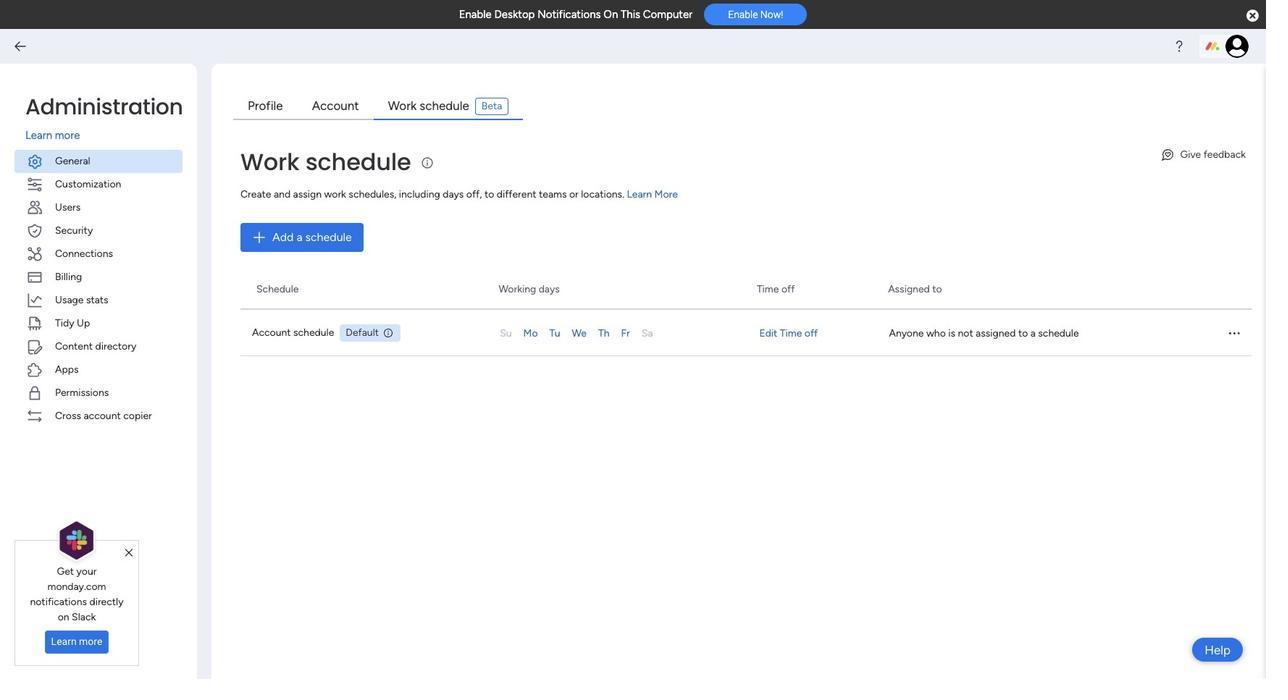 Task type: describe. For each thing, give the bounding box(es) containing it.
time off
[[757, 283, 795, 295]]

off inside button
[[805, 327, 818, 339]]

su
[[500, 327, 512, 339]]

and
[[274, 188, 291, 201]]

anyone who is not assigned to a schedule
[[889, 327, 1079, 339]]

grid containing schedule
[[238, 270, 1252, 680]]

general
[[55, 155, 90, 167]]

administration learn more
[[25, 91, 183, 142]]

beta
[[482, 100, 502, 112]]

account
[[84, 410, 121, 422]]

account link
[[297, 93, 374, 120]]

edit
[[760, 327, 778, 339]]

1 vertical spatial to
[[933, 283, 942, 295]]

0 horizontal spatial time
[[757, 283, 779, 295]]

usage stats
[[55, 294, 108, 306]]

assigned
[[888, 283, 930, 295]]

1 horizontal spatial days
[[539, 283, 560, 295]]

notifications
[[538, 8, 601, 21]]

add a schedule button
[[241, 223, 364, 252]]

billing
[[55, 271, 82, 283]]

is
[[949, 327, 956, 339]]

administration
[[25, 91, 183, 122]]

schedule left default
[[293, 327, 334, 339]]

assigned to
[[888, 283, 942, 295]]

content directory
[[55, 340, 136, 352]]

learn inside "administration learn more"
[[25, 129, 52, 142]]

computer
[[643, 8, 693, 21]]

stats
[[86, 294, 108, 306]]

help
[[1205, 643, 1231, 657]]

schedule
[[256, 283, 299, 295]]

schedules,
[[349, 188, 397, 201]]

on
[[58, 611, 69, 624]]

0 vertical spatial to
[[485, 188, 494, 201]]

enable desktop notifications on this computer
[[459, 8, 693, 21]]

cross account copier
[[55, 410, 152, 422]]

get
[[57, 566, 74, 578]]

permissions
[[55, 387, 109, 399]]

enable now! button
[[704, 4, 807, 26]]

default
[[346, 327, 379, 339]]

assigned
[[976, 327, 1016, 339]]

learn more link
[[627, 188, 678, 201]]

give feedback button
[[1155, 143, 1252, 167]]

schedule right assigned
[[1038, 327, 1079, 339]]

1 horizontal spatial work
[[388, 98, 417, 113]]

now!
[[761, 9, 783, 20]]

back to workspace image
[[13, 39, 28, 54]]

slack
[[72, 611, 96, 624]]

row inside grid
[[241, 310, 1252, 356]]

copier
[[123, 410, 152, 422]]

schedule inside button
[[305, 230, 352, 244]]

more inside button
[[79, 636, 102, 648]]

users
[[55, 201, 81, 213]]

learn more
[[51, 636, 102, 648]]

profile
[[248, 98, 283, 113]]

1 vertical spatial learn
[[627, 188, 652, 201]]

your
[[76, 566, 97, 578]]

learn more button
[[45, 631, 109, 654]]

a inside button
[[297, 230, 303, 244]]

add
[[272, 230, 294, 244]]

anyone
[[889, 327, 924, 339]]

create
[[241, 188, 271, 201]]

help image
[[1172, 39, 1187, 54]]

including
[[399, 188, 440, 201]]

th
[[598, 327, 610, 339]]

on
[[604, 8, 618, 21]]

working
[[499, 283, 536, 295]]

feedback
[[1204, 149, 1246, 161]]

0 vertical spatial work schedule
[[388, 98, 469, 113]]

account for account
[[312, 98, 359, 113]]

account schedule
[[252, 327, 334, 339]]

give feedback
[[1181, 149, 1246, 161]]

cross
[[55, 410, 81, 422]]

learn inside learn more button
[[51, 636, 77, 648]]

connections
[[55, 247, 113, 260]]



Task type: vqa. For each thing, say whether or not it's contained in the screenshot.
"command"
no



Task type: locate. For each thing, give the bounding box(es) containing it.
profile link
[[233, 93, 297, 120]]

1 horizontal spatial a
[[1031, 327, 1036, 339]]

1 vertical spatial more
[[79, 636, 102, 648]]

this
[[621, 8, 641, 21]]

give
[[1181, 149, 1201, 161]]

enable left "desktop"
[[459, 8, 492, 21]]

assign
[[293, 188, 322, 201]]

different
[[497, 188, 537, 201]]

content
[[55, 340, 93, 352]]

days
[[443, 188, 464, 201], [539, 283, 560, 295]]

work schedule up work
[[241, 146, 411, 178]]

locations.
[[581, 188, 625, 201]]

learn down on
[[51, 636, 77, 648]]

0 horizontal spatial account
[[252, 327, 291, 339]]

1 horizontal spatial to
[[933, 283, 942, 295]]

1 vertical spatial work schedule
[[241, 146, 411, 178]]

teams
[[539, 188, 567, 201]]

0 vertical spatial a
[[297, 230, 303, 244]]

help button
[[1193, 638, 1243, 662]]

account down schedule
[[252, 327, 291, 339]]

directly
[[89, 596, 124, 608]]

0 vertical spatial days
[[443, 188, 464, 201]]

1 horizontal spatial account
[[312, 98, 359, 113]]

or
[[569, 188, 579, 201]]

account
[[312, 98, 359, 113], [252, 327, 291, 339]]

who
[[927, 327, 946, 339]]

0 vertical spatial learn
[[25, 129, 52, 142]]

learn
[[25, 129, 52, 142], [627, 188, 652, 201], [51, 636, 77, 648]]

work schedule left beta
[[388, 98, 469, 113]]

more down slack
[[79, 636, 102, 648]]

row down time off
[[241, 310, 1252, 356]]

work
[[388, 98, 417, 113], [241, 146, 300, 178]]

1 vertical spatial off
[[805, 327, 818, 339]]

more inside "administration learn more"
[[55, 129, 80, 142]]

0 horizontal spatial enable
[[459, 8, 492, 21]]

1 vertical spatial account
[[252, 327, 291, 339]]

schedule down work
[[305, 230, 352, 244]]

menu image
[[1227, 326, 1242, 341]]

a right add
[[297, 230, 303, 244]]

dapulse close image
[[1247, 9, 1259, 23]]

2 horizontal spatial to
[[1019, 327, 1028, 339]]

apps
[[55, 363, 79, 376]]

fr
[[621, 327, 630, 339]]

off right edit
[[805, 327, 818, 339]]

row up edit
[[238, 270, 1252, 310]]

security
[[55, 224, 93, 237]]

0 horizontal spatial to
[[485, 188, 494, 201]]

2 vertical spatial to
[[1019, 327, 1028, 339]]

up
[[77, 317, 90, 329]]

customization
[[55, 178, 121, 190]]

more
[[55, 129, 80, 142], [79, 636, 102, 648]]

directory
[[95, 340, 136, 352]]

1 vertical spatial work
[[241, 146, 300, 178]]

working days
[[499, 283, 560, 295]]

enable for enable now!
[[728, 9, 758, 20]]

2 vertical spatial learn
[[51, 636, 77, 648]]

row containing schedule
[[238, 270, 1252, 310]]

kendall parks image
[[1226, 35, 1249, 58]]

1 vertical spatial days
[[539, 283, 560, 295]]

account for account schedule
[[252, 327, 291, 339]]

0 vertical spatial time
[[757, 283, 779, 295]]

schedule
[[420, 98, 469, 113], [306, 146, 411, 178], [305, 230, 352, 244], [293, 327, 334, 339], [1038, 327, 1079, 339]]

tidy
[[55, 317, 74, 329]]

not
[[958, 327, 973, 339]]

get your monday.com notifications directly on slack
[[30, 566, 124, 624]]

learn more link
[[25, 128, 183, 144]]

0 horizontal spatial a
[[297, 230, 303, 244]]

time up edit
[[757, 283, 779, 295]]

more up general
[[55, 129, 80, 142]]

to
[[485, 188, 494, 201], [933, 283, 942, 295], [1019, 327, 1028, 339]]

account right profile
[[312, 98, 359, 113]]

edit time off button
[[760, 326, 889, 341]]

1 vertical spatial a
[[1031, 327, 1036, 339]]

enable inside enable now! button
[[728, 9, 758, 20]]

0 vertical spatial more
[[55, 129, 80, 142]]

work
[[324, 188, 346, 201]]

1 vertical spatial time
[[780, 327, 802, 339]]

enable for enable desktop notifications on this computer
[[459, 8, 492, 21]]

add a schedule
[[272, 230, 352, 244]]

sa
[[642, 327, 653, 339]]

usage
[[55, 294, 84, 306]]

we
[[572, 327, 587, 339]]

a right assigned
[[1031, 327, 1036, 339]]

work right account link
[[388, 98, 417, 113]]

1 horizontal spatial off
[[805, 327, 818, 339]]

1 horizontal spatial enable
[[728, 9, 758, 20]]

0 horizontal spatial days
[[443, 188, 464, 201]]

off
[[782, 283, 795, 295], [805, 327, 818, 339]]

time inside button
[[780, 327, 802, 339]]

enable
[[459, 8, 492, 21], [728, 9, 758, 20]]

off,
[[466, 188, 482, 201]]

grid
[[238, 270, 1252, 680]]

dapulse x slim image
[[125, 547, 133, 560]]

more
[[655, 188, 678, 201]]

row containing account schedule
[[241, 310, 1252, 356]]

work schedule
[[388, 98, 469, 113], [241, 146, 411, 178]]

1 horizontal spatial time
[[780, 327, 802, 339]]

time right edit
[[780, 327, 802, 339]]

row
[[238, 270, 1252, 310], [241, 310, 1252, 356]]

days right "working" at the top of the page
[[539, 283, 560, 295]]

0 horizontal spatial off
[[782, 283, 795, 295]]

learn down administration
[[25, 129, 52, 142]]

create and assign work schedules, including days off, to different teams or locations. learn more
[[241, 188, 678, 201]]

default element
[[340, 325, 401, 342]]

0 vertical spatial off
[[782, 283, 795, 295]]

schedule left beta
[[420, 98, 469, 113]]

tidy up
[[55, 317, 90, 329]]

0 horizontal spatial work
[[241, 146, 300, 178]]

edit time off
[[760, 327, 818, 339]]

0 vertical spatial account
[[312, 98, 359, 113]]

desktop
[[494, 8, 535, 21]]

work up and
[[241, 146, 300, 178]]

enable left now!
[[728, 9, 758, 20]]

tu
[[550, 327, 560, 339]]

off up edit time off
[[782, 283, 795, 295]]

schedule up schedules,
[[306, 146, 411, 178]]

enable now!
[[728, 9, 783, 20]]

monday.com
[[47, 581, 106, 593]]

0 vertical spatial work
[[388, 98, 417, 113]]

notifications
[[30, 596, 87, 608]]

mo
[[524, 327, 538, 339]]

days left off,
[[443, 188, 464, 201]]

learn left more
[[627, 188, 652, 201]]



